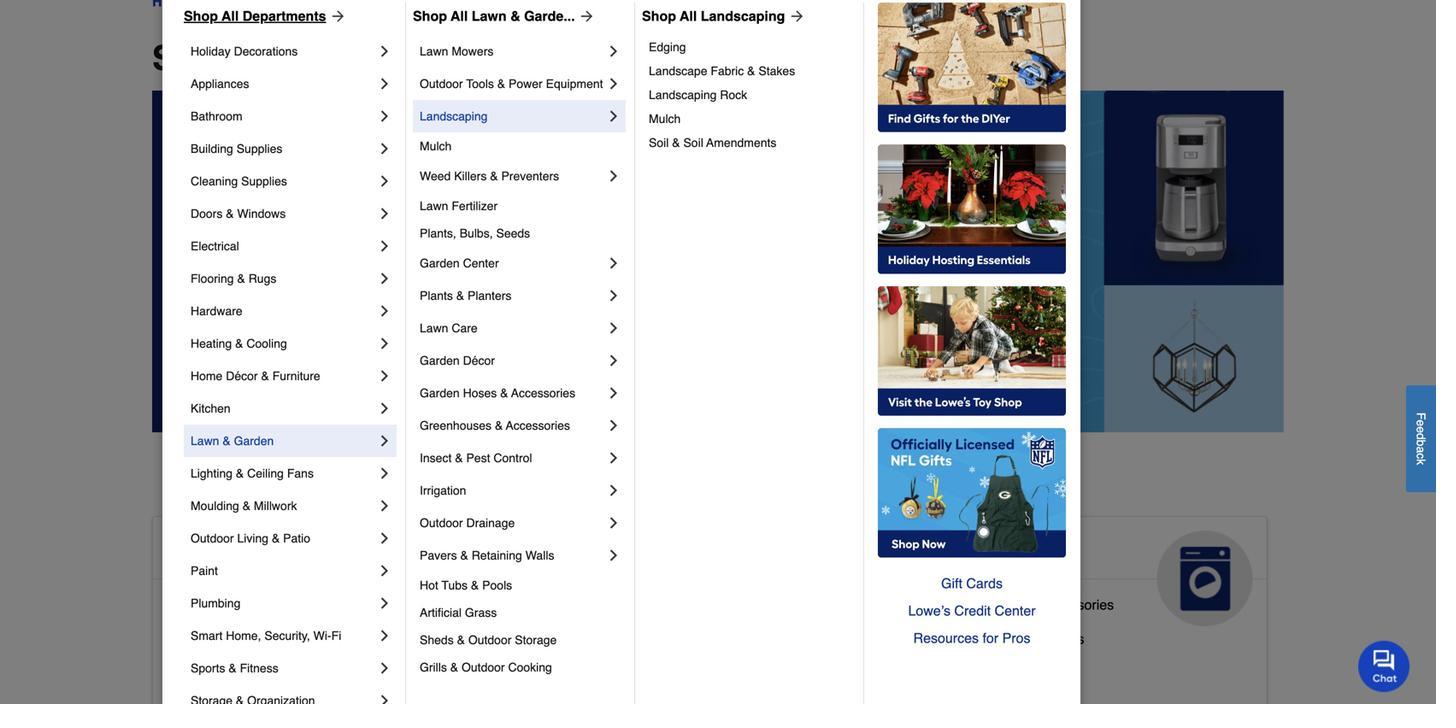 Task type: vqa. For each thing, say whether or not it's contained in the screenshot.
right Stainless
no



Task type: locate. For each thing, give the bounding box(es) containing it.
0 vertical spatial furniture
[[272, 369, 320, 383]]

building supplies link
[[191, 133, 376, 165]]

2 soil from the left
[[684, 136, 703, 150]]

1 horizontal spatial appliances
[[929, 538, 1056, 565]]

mulch link up amendments
[[649, 107, 852, 131]]

outdoor tools & power equipment
[[420, 77, 603, 91]]

mulch
[[649, 112, 681, 126], [420, 139, 452, 153]]

1 vertical spatial landscaping
[[649, 88, 717, 102]]

lighting
[[191, 467, 233, 480]]

insect
[[420, 451, 452, 465]]

arrow right image
[[326, 8, 347, 25], [785, 8, 806, 25]]

garden down plants,
[[420, 256, 460, 270]]

storage
[[515, 634, 557, 647]]

& right sheds
[[457, 634, 465, 647]]

k
[[1415, 459, 1428, 465]]

0 vertical spatial home
[[191, 369, 223, 383]]

appliances link up chillers
[[915, 517, 1267, 627]]

weed killers & preventers link
[[420, 160, 605, 192]]

pavers & retaining walls
[[420, 549, 554, 563]]

0 horizontal spatial mulch
[[420, 139, 452, 153]]

accessible bedroom
[[167, 631, 291, 647]]

1 horizontal spatial mulch link
[[649, 107, 852, 131]]

chevron right image for plants & planters
[[605, 287, 622, 304]]

0 horizontal spatial arrow right image
[[326, 8, 347, 25]]

1 horizontal spatial pet
[[658, 538, 695, 565]]

4 accessible from the top
[[167, 666, 232, 681]]

outdoor down moulding
[[191, 532, 234, 545]]

0 vertical spatial bathroom
[[191, 109, 243, 123]]

lowe's
[[908, 603, 951, 619]]

0 horizontal spatial appliances
[[191, 77, 249, 91]]

landscaping for landscaping rock
[[649, 88, 717, 102]]

chevron right image for weed killers & preventers
[[605, 168, 622, 185]]

all up edging at the top left
[[680, 8, 697, 24]]

paint link
[[191, 555, 376, 587]]

& left garde...
[[510, 8, 520, 24]]

all up 'holiday decorations'
[[222, 8, 239, 24]]

shop all landscaping link
[[642, 6, 806, 27]]

2 vertical spatial home
[[285, 666, 321, 681]]

landscaping down tools
[[420, 109, 488, 123]]

outdoor
[[420, 77, 463, 91], [420, 516, 463, 530], [191, 532, 234, 545], [468, 634, 512, 647], [462, 661, 505, 675]]

0 horizontal spatial pet
[[548, 659, 568, 675]]

walls
[[526, 549, 554, 563]]

shop up edging at the top left
[[642, 8, 676, 24]]

landscaping down landscape
[[649, 88, 717, 102]]

shop
[[184, 8, 218, 24], [413, 8, 447, 24], [642, 8, 676, 24]]

1 vertical spatial departments
[[299, 38, 508, 78]]

departments for shop all departments
[[243, 8, 326, 24]]

chevron right image for electrical
[[376, 238, 393, 255]]

0 horizontal spatial furniture
[[272, 369, 320, 383]]

accessible down smart
[[167, 666, 232, 681]]

mulch down landscaping rock
[[649, 112, 681, 126]]

soil left amendments
[[684, 136, 703, 150]]

chevron right image for hardware
[[376, 303, 393, 320]]

soil down landscaping rock
[[649, 136, 669, 150]]

supplies up houses,
[[608, 624, 661, 640]]

outdoor inside outdoor tools & power equipment link
[[420, 77, 463, 91]]

shop for shop all departments
[[184, 8, 218, 24]]

& inside 'link'
[[495, 419, 503, 433]]

center down bulbs,
[[463, 256, 499, 270]]

1 horizontal spatial arrow right image
[[785, 8, 806, 25]]

millwork
[[254, 499, 297, 513]]

3 shop from the left
[[642, 8, 676, 24]]

shop up holiday on the top
[[184, 8, 218, 24]]

& right tools
[[497, 77, 505, 91]]

outdoor drainage
[[420, 516, 515, 530]]

1 vertical spatial care
[[548, 565, 601, 592]]

1 horizontal spatial décor
[[463, 354, 495, 368]]

lawn care
[[420, 321, 478, 335]]

3 accessible from the top
[[167, 631, 232, 647]]

furniture up 'kitchen' link
[[272, 369, 320, 383]]

arrow right image up edging link
[[785, 8, 806, 25]]

0 horizontal spatial décor
[[226, 369, 258, 383]]

mulch link for lawn
[[420, 133, 622, 160]]

outdoor for outdoor drainage
[[420, 516, 463, 530]]

landscaping up edging link
[[701, 8, 785, 24]]

accessories up greenhouses & accessories 'link'
[[511, 386, 575, 400]]

chevron right image for lawn & garden
[[376, 433, 393, 450]]

chevron right image for smart home, security, wi-fi
[[376, 628, 393, 645]]

accessories up control
[[506, 419, 570, 433]]

supplies for building supplies
[[237, 142, 282, 156]]

lawn up mowers
[[472, 8, 507, 24]]

1 horizontal spatial mulch
[[649, 112, 681, 126]]

outdoor living & patio
[[191, 532, 310, 545]]

bathroom inside "link"
[[191, 109, 243, 123]]

home inside home décor & furniture link
[[191, 369, 223, 383]]

1 horizontal spatial soil
[[684, 136, 703, 150]]

chevron right image for landscaping
[[605, 108, 622, 125]]

e up the b
[[1415, 427, 1428, 433]]

fi
[[331, 629, 341, 643]]

cleaning supplies
[[191, 174, 287, 188]]

0 horizontal spatial soil
[[649, 136, 669, 150]]

chevron right image for home décor & furniture
[[376, 368, 393, 385]]

smart
[[191, 629, 223, 643]]

lawn for lawn care
[[420, 321, 448, 335]]

bulbs,
[[460, 227, 493, 240]]

shop up lawn mowers
[[413, 8, 447, 24]]

chevron right image for pavers & retaining walls
[[605, 547, 622, 564]]

livestock supplies link
[[548, 621, 661, 655]]

shop all landscaping
[[642, 8, 785, 24]]

outdoor up grills & outdoor cooking
[[468, 634, 512, 647]]

chevron right image for paint
[[376, 563, 393, 580]]

& down garden hoses & accessories
[[495, 419, 503, 433]]

moulding & millwork link
[[191, 490, 376, 522]]

supplies up cleaning supplies in the top left of the page
[[237, 142, 282, 156]]

& down 'cooling'
[[261, 369, 269, 383]]

holiday decorations
[[191, 44, 298, 58]]

landscaping inside landscaping rock link
[[649, 88, 717, 102]]

pavers
[[420, 549, 457, 563]]

mulch for shop all landscaping
[[649, 112, 681, 126]]

insect & pest control link
[[420, 442, 605, 475]]

chevron right image for outdoor drainage
[[605, 515, 622, 532]]

1 horizontal spatial shop
[[413, 8, 447, 24]]

& up lighting
[[223, 434, 231, 448]]

2 vertical spatial accessories
[[1041, 597, 1114, 613]]

1 horizontal spatial care
[[548, 565, 601, 592]]

2 shop from the left
[[413, 8, 447, 24]]

chevron right image for sports & fitness
[[376, 660, 393, 677]]

accessories up chillers
[[1041, 597, 1114, 613]]

outdoor down irrigation
[[420, 516, 463, 530]]

grills
[[420, 661, 447, 675]]

lawn down plants
[[420, 321, 448, 335]]

2 accessible from the top
[[167, 597, 232, 613]]

care inside animal & pet care
[[548, 565, 601, 592]]

2 vertical spatial landscaping
[[420, 109, 488, 123]]

1 arrow right image from the left
[[326, 8, 347, 25]]

furniture right houses,
[[678, 659, 732, 675]]

all inside 'link'
[[680, 8, 697, 24]]

0 vertical spatial accessories
[[511, 386, 575, 400]]

chevron right image for lawn care
[[605, 320, 622, 337]]

& right houses,
[[665, 659, 674, 675]]

chevron right image for lawn mowers
[[605, 43, 622, 60]]

1 horizontal spatial center
[[995, 603, 1036, 619]]

& left the "pros"
[[991, 631, 1000, 647]]

& right animal on the left of the page
[[634, 538, 651, 565]]

shop for shop all landscaping
[[642, 8, 676, 24]]

greenhouses
[[420, 419, 492, 433]]

0 vertical spatial mulch
[[649, 112, 681, 126]]

artificial
[[420, 606, 462, 620]]

0 vertical spatial appliances
[[191, 77, 249, 91]]

1 accessible from the top
[[167, 538, 292, 565]]

fabric
[[711, 64, 744, 78]]

arrow right image for shop all landscaping
[[785, 8, 806, 25]]

landscaping inside landscaping link
[[420, 109, 488, 123]]

garden for garden décor
[[420, 354, 460, 368]]

beverage & wine chillers link
[[929, 627, 1084, 662]]

appliances link down decorations
[[191, 68, 376, 100]]

garden down lawn care
[[420, 354, 460, 368]]

tubs
[[442, 579, 468, 592]]

& right pavers
[[460, 549, 468, 563]]

shop all lawn & garde... link
[[413, 6, 596, 27]]

0 horizontal spatial appliances link
[[191, 68, 376, 100]]

cooking
[[508, 661, 552, 675]]

arrow right image inside shop all departments link
[[326, 8, 347, 25]]

0 vertical spatial pet
[[658, 538, 695, 565]]

& down landscaping rock
[[672, 136, 680, 150]]

1 vertical spatial appliances link
[[915, 517, 1267, 627]]

outdoor down lawn mowers
[[420, 77, 463, 91]]

1 vertical spatial accessories
[[506, 419, 570, 433]]

1 vertical spatial décor
[[226, 369, 258, 383]]

0 vertical spatial care
[[452, 321, 478, 335]]

1 vertical spatial home
[[298, 538, 365, 565]]

décor for departments
[[226, 369, 258, 383]]

e up d
[[1415, 420, 1428, 427]]

accessible up sports
[[167, 631, 232, 647]]

lawn left mowers
[[420, 44, 448, 58]]

& right fabric
[[747, 64, 755, 78]]

departments for shop all departments
[[299, 38, 508, 78]]

chevron right image for outdoor living & patio
[[376, 530, 393, 547]]

all up lawn mowers
[[451, 8, 468, 24]]

& right parts
[[1028, 597, 1037, 613]]

f e e d b a c k
[[1415, 413, 1428, 465]]

cleaning supplies link
[[191, 165, 376, 197]]

grills & outdoor cooking
[[420, 661, 552, 675]]

pet
[[658, 538, 695, 565], [548, 659, 568, 675]]

accessible bathroom link
[[167, 593, 295, 627]]

doors
[[191, 207, 223, 221]]

plants
[[420, 289, 453, 303]]

seeds
[[496, 227, 530, 240]]

enjoy savings year-round. no matter what you're shopping for, find what you need at a great price. image
[[152, 91, 1284, 433]]

lowe's credit center link
[[878, 598, 1066, 625]]

0 horizontal spatial shop
[[184, 8, 218, 24]]

windows
[[237, 207, 286, 221]]

wine
[[1004, 631, 1035, 647]]

home inside the accessible home link
[[298, 538, 365, 565]]

entry
[[236, 666, 268, 681]]

& right grills
[[450, 661, 458, 675]]

accessible bedroom link
[[167, 627, 291, 662]]

care down the walls
[[548, 565, 601, 592]]

furniture
[[272, 369, 320, 383], [678, 659, 732, 675]]

1 vertical spatial furniture
[[678, 659, 732, 675]]

2 arrow right image from the left
[[785, 8, 806, 25]]

2 vertical spatial supplies
[[608, 624, 661, 640]]

home
[[191, 369, 223, 383], [298, 538, 365, 565], [285, 666, 321, 681]]

appliance parts & accessories link
[[929, 593, 1114, 627]]

accessible up smart
[[167, 597, 232, 613]]

accessible down moulding
[[167, 538, 292, 565]]

lawn for lawn fertilizer
[[420, 199, 448, 213]]

chevron right image for bathroom
[[376, 108, 393, 125]]

chevron right image
[[376, 43, 393, 60], [605, 43, 622, 60], [376, 75, 393, 92], [605, 75, 622, 92], [605, 168, 622, 185], [376, 270, 393, 287], [376, 303, 393, 320], [605, 320, 622, 337], [605, 352, 622, 369], [376, 368, 393, 385], [605, 385, 622, 402], [605, 417, 622, 434], [376, 433, 393, 450], [376, 465, 393, 482], [376, 498, 393, 515], [605, 515, 622, 532], [605, 547, 622, 564], [376, 563, 393, 580], [376, 660, 393, 677], [376, 693, 393, 704]]

arrow right image inside the "shop all landscaping" 'link'
[[785, 8, 806, 25]]

& left ceiling
[[236, 467, 244, 480]]

lawn up plants,
[[420, 199, 448, 213]]

0 vertical spatial supplies
[[237, 142, 282, 156]]

outdoor inside outdoor living & patio link
[[191, 532, 234, 545]]

holiday decorations link
[[191, 35, 376, 68]]

1 horizontal spatial furniture
[[678, 659, 732, 675]]

insect & pest control
[[420, 451, 532, 465]]

plumbing
[[191, 597, 241, 610]]

accessories
[[511, 386, 575, 400], [506, 419, 570, 433], [1041, 597, 1114, 613]]

shop inside 'link'
[[642, 8, 676, 24]]

bathroom up building on the left top
[[191, 109, 243, 123]]

sports & fitness link
[[191, 652, 376, 685]]

& left pest
[[455, 451, 463, 465]]

0 vertical spatial departments
[[243, 8, 326, 24]]

appliance parts & accessories
[[929, 597, 1114, 613]]

lawn & garden link
[[191, 425, 376, 457]]

chevron right image
[[376, 108, 393, 125], [605, 108, 622, 125], [376, 140, 393, 157], [376, 173, 393, 190], [376, 205, 393, 222], [376, 238, 393, 255], [605, 255, 622, 272], [605, 287, 622, 304], [376, 335, 393, 352], [376, 400, 393, 417], [605, 450, 622, 467], [605, 482, 622, 499], [376, 530, 393, 547], [376, 595, 393, 612], [376, 628, 393, 645]]

bathroom up smart home, security, wi-fi
[[236, 597, 295, 613]]

outdoor inside sheds & outdoor storage "link"
[[468, 634, 512, 647]]

visit the lowe's toy shop. image
[[878, 286, 1066, 416]]

appliances up cards
[[929, 538, 1056, 565]]

c
[[1415, 453, 1428, 459]]

0 vertical spatial landscaping
[[701, 8, 785, 24]]

0 vertical spatial décor
[[463, 354, 495, 368]]

lawn down kitchen
[[191, 434, 219, 448]]

1 vertical spatial supplies
[[241, 174, 287, 188]]

décor down heating & cooling
[[226, 369, 258, 383]]

equipment
[[546, 77, 603, 91]]

garden
[[420, 256, 460, 270], [420, 354, 460, 368], [420, 386, 460, 400], [234, 434, 274, 448]]

home décor & furniture
[[191, 369, 320, 383]]

0 vertical spatial mulch link
[[649, 107, 852, 131]]

outdoor down sheds & outdoor storage
[[462, 661, 505, 675]]

garden up "greenhouses"
[[420, 386, 460, 400]]

for
[[983, 631, 999, 646]]

center up the "pros"
[[995, 603, 1036, 619]]

1 vertical spatial mulch link
[[420, 133, 622, 160]]

1 vertical spatial center
[[995, 603, 1036, 619]]

0 horizontal spatial mulch link
[[420, 133, 622, 160]]

arrow right image up shop all departments
[[326, 8, 347, 25]]

appliances down holiday on the top
[[191, 77, 249, 91]]

garden center
[[420, 256, 499, 270]]

appliances image
[[1157, 531, 1253, 627]]

all
[[222, 8, 239, 24], [451, 8, 468, 24], [680, 8, 697, 24], [247, 38, 290, 78]]

mulch link up preventers
[[420, 133, 622, 160]]

pet beds, houses, & furniture
[[548, 659, 732, 675]]

0 vertical spatial center
[[463, 256, 499, 270]]

1 vertical spatial mulch
[[420, 139, 452, 153]]

supplies up windows
[[241, 174, 287, 188]]

outdoor inside outdoor drainage link
[[420, 516, 463, 530]]

accessible for accessible entry & home
[[167, 666, 232, 681]]

accessible home
[[167, 538, 365, 565]]

chevron right image for lighting & ceiling fans
[[376, 465, 393, 482]]

décor for lawn
[[463, 354, 495, 368]]

e
[[1415, 420, 1428, 427], [1415, 427, 1428, 433]]

houses,
[[611, 659, 661, 675]]

paint
[[191, 564, 218, 578]]

décor up hoses
[[463, 354, 495, 368]]

1 shop from the left
[[184, 8, 218, 24]]

0 horizontal spatial care
[[452, 321, 478, 335]]

chevron right image for heating & cooling
[[376, 335, 393, 352]]

mulch for shop all lawn & garde...
[[420, 139, 452, 153]]

accessible home image
[[395, 531, 491, 627]]

chevron right image for garden hoses & accessories
[[605, 385, 622, 402]]

amendments
[[706, 136, 777, 150]]

lawn inside "link"
[[420, 199, 448, 213]]

plumbing link
[[191, 587, 376, 620]]

landscaping inside the "shop all landscaping" 'link'
[[701, 8, 785, 24]]

mulch up weed
[[420, 139, 452, 153]]

gift
[[941, 576, 963, 592]]

mulch link for landscaping
[[649, 107, 852, 131]]

2 horizontal spatial shop
[[642, 8, 676, 24]]

grills & outdoor cooking link
[[420, 654, 622, 681]]

animal
[[548, 538, 627, 565]]

patio
[[283, 532, 310, 545]]

care down plants & planters
[[452, 321, 478, 335]]



Task type: describe. For each thing, give the bounding box(es) containing it.
d
[[1415, 433, 1428, 440]]

chevron right image for garden center
[[605, 255, 622, 272]]

wi-
[[313, 629, 331, 643]]

shop for shop all lawn & garde...
[[413, 8, 447, 24]]

sheds & outdoor storage
[[420, 634, 557, 647]]

all down shop all departments link
[[247, 38, 290, 78]]

outdoor for outdoor living & patio
[[191, 532, 234, 545]]

edging
[[649, 40, 686, 54]]

preventers
[[501, 169, 559, 183]]

building
[[191, 142, 233, 156]]

& left millwork
[[243, 499, 251, 513]]

chevron right image for doors & windows
[[376, 205, 393, 222]]

& left rugs
[[237, 272, 245, 286]]

outdoor tools & power equipment link
[[420, 68, 605, 100]]

fans
[[287, 467, 314, 480]]

accessories inside 'link'
[[506, 419, 570, 433]]

& right hoses
[[500, 386, 508, 400]]

1 vertical spatial pet
[[548, 659, 568, 675]]

livestock supplies
[[548, 624, 661, 640]]

moulding & millwork
[[191, 499, 297, 513]]

accessible for accessible bedroom
[[167, 631, 232, 647]]

holiday hosting essentials. image
[[878, 144, 1066, 274]]

pet inside animal & pet care
[[658, 538, 695, 565]]

arrow right image for shop all departments
[[326, 8, 347, 25]]

1 vertical spatial appliances
[[929, 538, 1056, 565]]

accessories for appliance parts & accessories
[[1041, 597, 1114, 613]]

chat invite button image
[[1359, 640, 1411, 693]]

outdoor inside grills & outdoor cooking link
[[462, 661, 505, 675]]

supplies for cleaning supplies
[[241, 174, 287, 188]]

landscaping link
[[420, 100, 605, 133]]

rugs
[[249, 272, 276, 286]]

& inside animal & pet care
[[634, 538, 651, 565]]

supplies for livestock supplies
[[608, 624, 661, 640]]

garden for garden hoses & accessories
[[420, 386, 460, 400]]

chevron right image for appliances
[[376, 75, 393, 92]]

irrigation
[[420, 484, 466, 498]]

chevron right image for building supplies
[[376, 140, 393, 157]]

0 vertical spatial appliances link
[[191, 68, 376, 100]]

plants,
[[420, 227, 456, 240]]

lawn for lawn mowers
[[420, 44, 448, 58]]

fitness
[[240, 662, 278, 675]]

pavers & retaining walls link
[[420, 539, 605, 572]]

all for departments
[[222, 8, 239, 24]]

& down accessible bedroom link
[[229, 662, 237, 675]]

accessible home link
[[153, 517, 505, 627]]

weed killers & preventers
[[420, 169, 559, 183]]

chevron right image for flooring & rugs
[[376, 270, 393, 287]]

resources for pros link
[[878, 625, 1066, 652]]

& right tubs
[[471, 579, 479, 592]]

home,
[[226, 629, 261, 643]]

landscaping for landscaping
[[420, 109, 488, 123]]

heating & cooling link
[[191, 327, 376, 360]]

flooring & rugs link
[[191, 262, 376, 295]]

shop all departments
[[184, 8, 326, 24]]

accessible entry & home link
[[167, 662, 321, 696]]

greenhouses & accessories link
[[420, 410, 605, 442]]

landscape
[[649, 64, 707, 78]]

gift cards link
[[878, 570, 1066, 598]]

chevron right image for kitchen
[[376, 400, 393, 417]]

& right doors
[[226, 207, 234, 221]]

1 vertical spatial bathroom
[[236, 597, 295, 613]]

chevron right image for moulding & millwork
[[376, 498, 393, 515]]

bathroom link
[[191, 100, 376, 133]]

& right the entry
[[272, 666, 281, 681]]

rock
[[720, 88, 747, 102]]

all for landscaping
[[680, 8, 697, 24]]

kitchen
[[191, 402, 231, 416]]

garden center link
[[420, 247, 605, 280]]

chevron right image for irrigation
[[605, 482, 622, 499]]

chevron right image for outdoor tools & power equipment
[[605, 75, 622, 92]]

chevron right image for garden décor
[[605, 352, 622, 369]]

chevron right image for cleaning supplies
[[376, 173, 393, 190]]

chevron right image for insect & pest control
[[605, 450, 622, 467]]

sheds
[[420, 634, 454, 647]]

home décor & furniture link
[[191, 360, 376, 392]]

livestock
[[548, 624, 605, 640]]

weed
[[420, 169, 451, 183]]

shop all departments
[[152, 38, 508, 78]]

find gifts for the diyer. image
[[878, 3, 1066, 133]]

& left 'cooling'
[[235, 337, 243, 351]]

moulding
[[191, 499, 239, 513]]

hot
[[420, 579, 438, 592]]

& right killers
[[490, 169, 498, 183]]

0 horizontal spatial center
[[463, 256, 499, 270]]

bedroom
[[236, 631, 291, 647]]

garden for garden center
[[420, 256, 460, 270]]

animal & pet care link
[[534, 517, 886, 627]]

flooring
[[191, 272, 234, 286]]

cleaning
[[191, 174, 238, 188]]

chevron right image for holiday decorations
[[376, 43, 393, 60]]

lawn fertilizer
[[420, 199, 498, 213]]

all for lawn
[[451, 8, 468, 24]]

outdoor for outdoor tools & power equipment
[[420, 77, 463, 91]]

home inside accessible entry & home link
[[285, 666, 321, 681]]

shop
[[152, 38, 238, 78]]

garden hoses & accessories
[[420, 386, 575, 400]]

2 e from the top
[[1415, 427, 1428, 433]]

& inside "link"
[[457, 634, 465, 647]]

garden up lighting & ceiling fans
[[234, 434, 274, 448]]

soil & soil amendments
[[649, 136, 777, 150]]

accessible for accessible bathroom
[[167, 597, 232, 613]]

heating
[[191, 337, 232, 351]]

1 horizontal spatial appliances link
[[915, 517, 1267, 627]]

doors & windows link
[[191, 197, 376, 230]]

sports
[[191, 662, 225, 675]]

pet beds, houses, & furniture link
[[548, 655, 732, 689]]

hot tubs & pools link
[[420, 572, 622, 599]]

officially licensed n f l gifts. shop now. image
[[878, 428, 1066, 558]]

& left patio
[[272, 532, 280, 545]]

lawn mowers link
[[420, 35, 605, 68]]

soil & soil amendments link
[[649, 131, 852, 155]]

hoses
[[463, 386, 497, 400]]

retaining
[[472, 549, 522, 563]]

chevron right image for greenhouses & accessories
[[605, 417, 622, 434]]

building supplies
[[191, 142, 282, 156]]

accessible for accessible home
[[167, 538, 292, 565]]

hardware link
[[191, 295, 376, 327]]

arrow right image
[[575, 8, 596, 25]]

security,
[[264, 629, 310, 643]]

hardware
[[191, 304, 243, 318]]

landscaping rock
[[649, 88, 747, 102]]

parts
[[993, 597, 1024, 613]]

mowers
[[452, 44, 494, 58]]

heating & cooling
[[191, 337, 287, 351]]

& right plants
[[456, 289, 464, 303]]

accessories for garden hoses & accessories
[[511, 386, 575, 400]]

planters
[[468, 289, 512, 303]]

outdoor drainage link
[[420, 507, 605, 539]]

lawn mowers
[[420, 44, 494, 58]]

shop all lawn & garde...
[[413, 8, 575, 24]]

1 e from the top
[[1415, 420, 1428, 427]]

chevron right image for plumbing
[[376, 595, 393, 612]]

plants & planters link
[[420, 280, 605, 312]]

lawn for lawn & garden
[[191, 434, 219, 448]]

animal & pet care image
[[776, 531, 872, 627]]

1 soil from the left
[[649, 136, 669, 150]]



